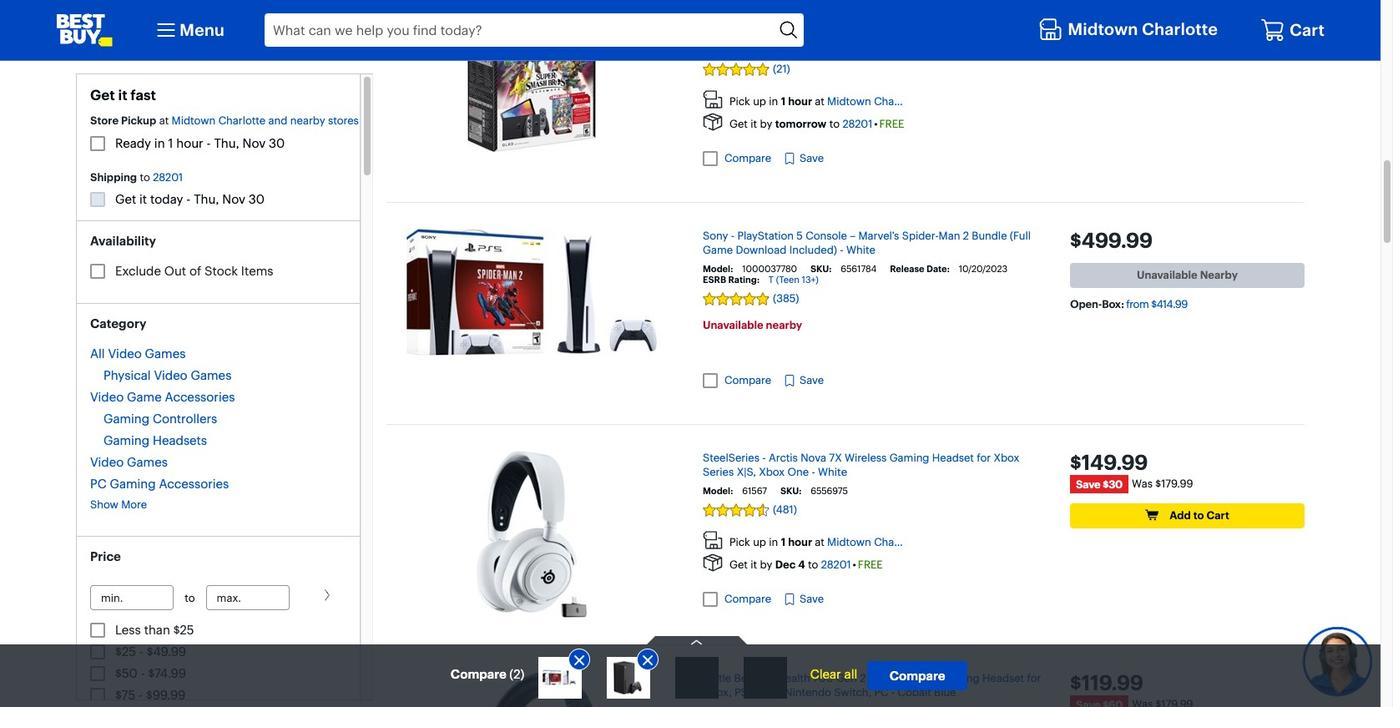 Task type: describe. For each thing, give the bounding box(es) containing it.
in for get it by tomorrow to 28201 • free
[[769, 94, 778, 107]]

unavailable for unavailable nearby
[[1137, 268, 1198, 281]]

game inside sony - playstation 5 console – marvel's spider-man 2 bundle (full game download included) - white
[[703, 243, 733, 256]]

man
[[939, 228, 960, 242]]

1 vertical spatial at
[[159, 114, 169, 127]]

e10+ (everyone 10+) link
[[769, 44, 853, 56]]

0 vertical spatial 30
[[269, 135, 285, 151]]

midtown charlotte button for free
[[827, 94, 921, 107]]

esrb rating : for t
[[703, 274, 760, 285]]

shipping to 28201
[[90, 170, 183, 183]]

cart icon image
[[1261, 18, 1286, 43]]

bundle
[[972, 228, 1007, 242]]

$50 - $74.99
[[115, 665, 186, 681]]

availability
[[90, 233, 156, 249]]

1 vertical spatial 28201
[[153, 170, 183, 183]]

compare left (
[[451, 666, 507, 682]]

- up $50 - $74.99
[[139, 643, 143, 659]]

2 inside turtle beach - stealth 700 gen 2 max wireless gaming headset for xbox, ps5, ps4, nintendo switch, pc - cobalt blue
[[860, 671, 866, 684]]

show more button
[[90, 498, 147, 511]]

controllers
[[153, 411, 217, 427]]

compared items element
[[538, 649, 804, 699]]

6556975
[[811, 485, 848, 496]]

0 horizontal spatial release date:
[[785, 33, 845, 45]]

1 save button from the top
[[783, 150, 824, 167]]

get for get it today - thu, nov 30
[[115, 191, 136, 207]]

sku: for playstation
[[811, 263, 832, 274]]

- right the sony in the top of the page
[[731, 228, 735, 242]]

midtown charlotte button
[[1039, 14, 1222, 46]]

gaming inside steelseries - arctis nova 7x wireless gaming headset for xbox series x|s, xbox one - white
[[890, 451, 930, 464]]

all video games physical video games video game accessories gaming controllers gaming headsets video games pc gaming accessories show more
[[90, 346, 235, 511]]

gaming inside turtle beach - stealth 700 gen 2 max wireless gaming headset for xbox, ps5, ps4, nintendo switch, pc - cobalt blue
[[940, 671, 980, 684]]

all
[[845, 666, 858, 682]]

midtown charlotte button for •
[[827, 535, 921, 548]]

0 vertical spatial accessories
[[165, 389, 235, 405]]

ps5,
[[735, 685, 757, 698]]

1000037780
[[742, 263, 797, 274]]

than
[[144, 622, 170, 637]]

$25 - $49.99 link
[[115, 643, 186, 659]]

it for get it by tomorrow to 28201 • free
[[751, 117, 757, 130]]

price
[[90, 548, 121, 564]]

compare ( 2 )
[[451, 666, 524, 682]]

6564559
[[733, 33, 772, 45]]

it for get it fast
[[118, 86, 127, 104]]

0 vertical spatial nearby
[[290, 114, 325, 127]]

$50 - $74.99 checkbox
[[90, 666, 105, 681]]

game inside 'all video games physical video games video game accessories gaming controllers gaming headsets video games pc gaming accessories show more'
[[127, 389, 162, 405]]

clear all
[[810, 666, 858, 682]]

pc gaming accessories link
[[90, 476, 229, 492]]

video game accessories link
[[90, 389, 235, 405]]

from $414.99
[[1126, 297, 1188, 310]]

ready
[[115, 135, 151, 151]]

0 vertical spatial 28201
[[843, 117, 873, 130]]

show less compare details image
[[690, 636, 703, 649]]

all
[[90, 346, 105, 361]]

super smash bros. ultimate bundle (full game download + 3 mo. nintendo switch online membership included) - $67.98 value - multi - front_zoom image
[[467, 0, 596, 152]]

gaming up video games link
[[104, 432, 150, 448]]

t
[[769, 274, 774, 285]]

0 vertical spatial games
[[145, 346, 186, 361]]

- down nova
[[812, 465, 815, 478]]

model: for steelseries - arctis nova 7x wireless gaming headset for xbox series x|s, xbox one - white
[[703, 485, 733, 496]]

headset inside turtle beach - stealth 700 gen 2 max wireless gaming headset for xbox, ps5, ps4, nintendo switch, pc - cobalt blue
[[983, 671, 1024, 684]]

$75
[[115, 687, 135, 703]]

gaming up more
[[110, 476, 156, 492]]

Less than $25 checkbox
[[90, 622, 105, 637]]

1 vertical spatial •
[[853, 558, 856, 571]]

for inside steelseries - arctis nova 7x wireless gaming headset for xbox series x|s, xbox one - white
[[977, 451, 991, 464]]

add for second add to cart button from the top
[[1170, 508, 1191, 522]]

$99.99
[[146, 687, 186, 703]]

video games link
[[90, 454, 168, 470]]

sony - playstation 5 console – marvel's spider-man 2 bundle (full game download included) - white - front_zoom image
[[406, 228, 657, 355]]

less
[[115, 622, 141, 637]]

cart for first add to cart button from the top of the page
[[1207, 24, 1230, 37]]

(
[[509, 666, 514, 682]]

1 add to cart button from the top
[[1070, 19, 1305, 44]]

video up video game accessories link
[[154, 367, 188, 383]]

5
[[797, 228, 803, 242]]

get for get it by tomorrow to 28201 • free
[[730, 117, 748, 130]]

28201 button
[[153, 170, 183, 184]]

1 horizontal spatial $25
[[173, 622, 194, 637]]

in for get it by dec 4 to 28201 • free
[[769, 535, 778, 548]]

2 inside sony - playstation 5 console – marvel's spider-man 2 bundle (full game download included) - white
[[963, 228, 969, 242]]

1 vertical spatial games
[[191, 367, 232, 383]]

0 horizontal spatial xbox
[[759, 465, 785, 478]]

Ready in 1 hour - Thu, Nov 30 checkbox
[[90, 136, 105, 151]]

6561784
[[841, 263, 877, 274]]

clear
[[810, 666, 841, 682]]

video up show
[[90, 454, 124, 470]]

sony
[[703, 228, 728, 242]]

esrb for e10+
[[703, 44, 726, 56]]

midtown charlotte
[[1068, 18, 1218, 39]]

0 vertical spatial xbox
[[994, 451, 1020, 464]]

unavailable nearby button
[[1070, 263, 1305, 288]]

compare for (481)
[[725, 592, 771, 605]]

1 vertical spatial in
[[154, 135, 165, 151]]

rating for t
[[728, 274, 757, 285]]

pick for get it by tomorrow to 28201 • free
[[730, 94, 750, 107]]

$149.99
[[1070, 450, 1148, 475]]

$75 - $99.99 link
[[115, 687, 186, 703]]

- down max
[[892, 685, 895, 698]]

0 horizontal spatial 30
[[249, 191, 265, 207]]

bestbuy.com image
[[56, 13, 113, 47]]

nova
[[801, 451, 827, 464]]

$179.99
[[1156, 477, 1193, 490]]

nearby
[[1200, 268, 1238, 281]]

$30
[[1103, 477, 1123, 491]]

less than $25
[[115, 622, 194, 637]]

(teen
[[776, 274, 800, 285]]

at for (481)
[[815, 535, 825, 548]]

remove from compare tray image for sony - playstation 5 slim console – marvel's spider-man 2 bundle (full game download included) - white image
[[571, 652, 588, 669]]

700
[[813, 671, 834, 684]]

compare link
[[868, 661, 968, 690]]

out
[[164, 263, 186, 279]]

$74.99
[[148, 665, 186, 681]]

1 vertical spatial 1
[[168, 135, 173, 151]]

save for (385)
[[800, 373, 824, 387]]

physical video games link
[[104, 367, 232, 383]]

get it by tomorrow to 28201 • free
[[730, 117, 904, 130]]

video up physical
[[108, 346, 142, 361]]

e10+ (everyone 10+)
[[769, 44, 853, 56]]

: for e10+ (everyone 10+)
[[757, 44, 760, 56]]

fast
[[131, 86, 156, 104]]

$25 - $49.99 checkbox
[[90, 644, 105, 659]]

wireless inside turtle beach - stealth 700 gen 2 max wireless gaming headset for xbox, ps5, ps4, nintendo switch, pc - cobalt blue
[[895, 671, 937, 684]]

category
[[90, 316, 147, 332]]

10+)
[[835, 44, 853, 56]]

it for get it by dec 4 to 28201 • free
[[751, 558, 757, 571]]

save for (21)
[[800, 151, 824, 165]]

save for (481)
[[800, 592, 824, 605]]

(full
[[1010, 228, 1031, 242]]

e10+
[[769, 44, 789, 56]]

pick for get it by dec 4 to 28201 • free
[[730, 535, 750, 548]]

one
[[788, 465, 809, 478]]

1 horizontal spatial release date:
[[890, 263, 950, 274]]

console
[[806, 228, 847, 242]]

get it by dec 4 to 28201 • free
[[730, 558, 883, 571]]

tomorrow
[[775, 117, 827, 130]]

charlotte inside dropdown button
[[1142, 18, 1218, 39]]

white inside sony - playstation 5 console – marvel's spider-man 2 bundle (full game download included) - white
[[847, 243, 876, 256]]

gaming up the gaming headsets link
[[104, 411, 150, 427]]

rating for e10+
[[728, 44, 757, 56]]

1 for get it by dec 4 to 28201 • free
[[781, 535, 786, 548]]

pc inside 'all video games physical video games video game accessories gaming controllers gaming headsets video games pc gaming accessories show more'
[[90, 476, 106, 492]]

compare checkbox for (385)
[[703, 373, 718, 388]]

1 vertical spatial nearby
[[766, 318, 802, 331]]

marvel's
[[859, 228, 899, 242]]

midtown inside dropdown button
[[1068, 18, 1138, 39]]

playstation
[[738, 228, 794, 242]]

1 vertical spatial release
[[890, 263, 925, 274]]

1 vertical spatial hour
[[176, 135, 203, 151]]

series
[[703, 465, 734, 478]]

sony - playstation 5 slim console – marvel's spider-man 2 bundle (full game download included) - white image
[[542, 661, 576, 695]]

menu button
[[153, 17, 225, 43]]

pc inside turtle beach - stealth 700 gen 2 max wireless gaming headset for xbox, ps5, ps4, nintendo switch, pc - cobalt blue
[[875, 685, 889, 698]]

1 vertical spatial free
[[858, 558, 883, 571]]

(21)
[[773, 62, 790, 75]]

headsets
[[153, 432, 207, 448]]

add to cart for first add to cart button from the top of the page
[[1170, 24, 1230, 37]]

items
[[241, 263, 273, 279]]

compare for (21)
[[725, 151, 771, 165]]

best buy help human beacon image
[[1302, 626, 1373, 697]]

0 vertical spatial date:
[[822, 33, 845, 45]]

and
[[268, 114, 288, 127]]

up for tomorrow
[[753, 94, 766, 107]]

(385)
[[773, 292, 799, 305]]

more
[[121, 498, 147, 511]]

open-
[[1070, 297, 1102, 310]]

arctis
[[769, 451, 798, 464]]

$49.99
[[147, 643, 186, 659]]

2 vertical spatial 28201
[[821, 558, 851, 571]]



Task type: vqa. For each thing, say whether or not it's contained in the screenshot.


Task type: locate. For each thing, give the bounding box(es) containing it.
save $30
[[1076, 477, 1123, 491]]

remove from compare tray image for "microsoft - xbox series x 1tb console - black" icon
[[639, 652, 656, 669]]

- down store pickup at midtown charlotte and nearby stores
[[207, 135, 211, 151]]

sku: left "6564559"
[[703, 33, 724, 45]]

pick down "6564559"
[[730, 94, 750, 107]]

0 horizontal spatial pc
[[90, 476, 106, 492]]

1 vertical spatial add to cart
[[1170, 508, 1230, 522]]

ready in 1 hour - thu, nov 30
[[115, 135, 285, 151]]

nov down "ready in 1 hour - thu, nov 30"
[[222, 191, 245, 207]]

28201 button right tomorrow
[[843, 117, 873, 130]]

pick up in 1 hour at midtown charlotte for 28201
[[730, 94, 921, 107]]

get it fast
[[90, 86, 156, 104]]

0 vertical spatial release
[[785, 33, 819, 45]]

28201 right 4
[[821, 558, 851, 571]]

physical
[[104, 367, 151, 383]]

(481)
[[773, 503, 797, 516]]

1 horizontal spatial remove from compare tray image
[[639, 652, 656, 669]]

hour for get it by dec 4 to 28201 • free
[[788, 535, 812, 548]]

- up ps4,
[[768, 671, 772, 684]]

rating left t at the right top of page
[[728, 274, 757, 285]]

esrb rating : for e10+
[[703, 44, 760, 56]]

unavailable
[[1137, 268, 1198, 281], [703, 318, 764, 331]]

28201 button
[[843, 117, 873, 130], [821, 558, 851, 571]]

open-box: from $414.99
[[1070, 297, 1188, 310]]

0 vertical spatial wireless
[[845, 451, 887, 464]]

0 vertical spatial midtown charlotte button
[[827, 94, 921, 107]]

0 vertical spatial add to cart
[[1170, 24, 1230, 37]]

2 vertical spatial hour
[[788, 535, 812, 548]]

it left dec
[[751, 558, 757, 571]]

compare for (385)
[[725, 373, 771, 387]]

pc up show
[[90, 476, 106, 492]]

pick down the 61567
[[730, 535, 750, 548]]

• down (21) link
[[874, 117, 878, 130]]

save button for nova
[[783, 591, 824, 608]]

1 vertical spatial nov
[[222, 191, 245, 207]]

1 pick up in 1 hour at midtown charlotte from the top
[[730, 94, 921, 107]]

remove from compare tray image
[[571, 652, 588, 669], [639, 652, 656, 669]]

add for first add to cart button from the top of the page
[[1170, 24, 1191, 37]]

1 vertical spatial xbox
[[759, 465, 785, 478]]

date: up (21) link
[[822, 33, 845, 45]]

hour up tomorrow
[[788, 94, 812, 107]]

1 remove from compare tray image from the left
[[571, 652, 588, 669]]

show
[[90, 498, 118, 511]]

turtle
[[703, 671, 731, 684]]

0 vertical spatial save button
[[783, 150, 824, 167]]

0 vertical spatial thu,
[[214, 135, 239, 151]]

4
[[798, 558, 805, 571]]

1 rating from the top
[[728, 44, 757, 56]]

1 horizontal spatial for
[[1027, 671, 1041, 684]]

0 horizontal spatial headset
[[932, 451, 974, 464]]

- down console
[[840, 243, 844, 256]]

$75 - $99.99 checkbox
[[90, 687, 105, 703]]

midtown charlotte and nearby stores button
[[172, 114, 359, 127]]

1 vertical spatial release date:
[[890, 263, 950, 274]]

by left dec
[[760, 558, 772, 571]]

save down get it by dec 4 to 28201 • free
[[800, 592, 824, 605]]

1 compare checkbox from the top
[[703, 151, 718, 166]]

0 vertical spatial game
[[703, 243, 733, 256]]

1 vertical spatial up
[[753, 535, 766, 548]]

$75 - $99.99
[[115, 687, 186, 703]]

• right 4
[[853, 558, 856, 571]]

$50
[[115, 665, 138, 681]]

pick up in 1 hour at midtown charlotte up get it by dec 4 to 28201 • free
[[730, 535, 921, 548]]

0 vertical spatial by
[[760, 117, 772, 130]]

game down the sony in the top of the page
[[703, 243, 733, 256]]

1 vertical spatial esrb
[[703, 274, 726, 285]]

1 vertical spatial white
[[818, 465, 847, 478]]

1 up 28201 button
[[168, 135, 173, 151]]

0 vertical spatial unavailable
[[1137, 268, 1198, 281]]

get left tomorrow
[[730, 117, 748, 130]]

dec
[[775, 558, 796, 571]]

esrb left "6564559"
[[703, 44, 726, 56]]

0 horizontal spatial date:
[[822, 33, 845, 45]]

1 vertical spatial $25
[[115, 643, 136, 659]]

thu,
[[214, 135, 239, 151], [194, 191, 219, 207]]

unavailable inside button
[[1137, 268, 1198, 281]]

all video games link
[[90, 346, 232, 361]]

gaming headsets link
[[104, 432, 207, 448]]

stock
[[205, 263, 238, 279]]

nearby right and
[[290, 114, 325, 127]]

esrb rating : left e10+
[[703, 44, 760, 56]]

nov down midtown charlotte and nearby stores button
[[243, 135, 266, 151]]

white inside steelseries - arctis nova 7x wireless gaming headset for xbox series x|s, xbox one - white
[[818, 465, 847, 478]]

2 esrb rating : from the top
[[703, 274, 760, 285]]

menu
[[179, 19, 225, 40]]

2 up from the top
[[753, 535, 766, 548]]

: left t at the right top of page
[[757, 274, 760, 285]]

13+)
[[802, 274, 819, 285]]

2 inside compare tray element
[[514, 666, 520, 682]]

1 horizontal spatial date:
[[927, 263, 950, 274]]

30 down and
[[269, 135, 285, 151]]

:
[[757, 44, 760, 56], [757, 274, 760, 285]]

add to cart left cart icon
[[1170, 24, 1230, 37]]

compare checkbox for (21)
[[703, 151, 718, 166]]

add
[[1170, 24, 1191, 37], [1170, 508, 1191, 522]]

2 vertical spatial 1
[[781, 535, 786, 548]]

wireless inside steelseries - arctis nova 7x wireless gaming headset for xbox series x|s, xbox one - white
[[845, 451, 887, 464]]

Minimum Price text field
[[90, 585, 174, 610]]

2 vertical spatial at
[[815, 535, 825, 548]]

accessories up controllers
[[165, 389, 235, 405]]

compare right compare checkbox on the bottom of the page
[[725, 592, 771, 605]]

0 vertical spatial for
[[977, 451, 991, 464]]

games up controllers
[[191, 367, 232, 383]]

1 horizontal spatial nearby
[[766, 318, 802, 331]]

gaming up (481) link
[[890, 451, 930, 464]]

1 vertical spatial sku:
[[811, 263, 832, 274]]

release
[[785, 33, 819, 45], [890, 263, 925, 274]]

1 model: from the top
[[703, 263, 733, 274]]

28201 button for •
[[843, 117, 873, 130]]

0 horizontal spatial 2
[[514, 666, 520, 682]]

2 horizontal spatial sku:
[[811, 263, 832, 274]]

save button down 4
[[783, 591, 824, 608]]

1 add to cart from the top
[[1170, 24, 1230, 37]]

2 add from the top
[[1170, 508, 1191, 522]]

ps4,
[[759, 685, 782, 698]]

wireless
[[845, 451, 887, 464], [895, 671, 937, 684]]

2 by from the top
[[760, 558, 772, 571]]

up for dec 4
[[753, 535, 766, 548]]

up up get it by tomorrow to 28201 • free
[[753, 94, 766, 107]]

game
[[703, 243, 733, 256], [127, 389, 162, 405]]

wireless up 'cobalt'
[[895, 671, 937, 684]]

release up "(21)"
[[785, 33, 819, 45]]

esrb rating :
[[703, 44, 760, 56], [703, 274, 760, 285]]

1 vertical spatial pick
[[730, 535, 750, 548]]

in up dec
[[769, 535, 778, 548]]

1 vertical spatial model:
[[703, 485, 733, 496]]

rating left e10+
[[728, 44, 757, 56]]

0 vertical spatial rating
[[728, 44, 757, 56]]

1 horizontal spatial headset
[[983, 671, 1024, 684]]

Exclude Out of Stock Items checkbox
[[90, 264, 105, 279]]

0 vertical spatial esrb
[[703, 44, 726, 56]]

turtle beach - stealth 700 gen 2 max wireless gaming headset for xbox, ps5, ps4, nintendo switch, pc - cobalt blue - front_zoom image
[[463, 671, 600, 707]]

hour up 28201 button
[[176, 135, 203, 151]]

1 vertical spatial 28201 button
[[821, 558, 851, 571]]

1 vertical spatial esrb rating :
[[703, 274, 760, 285]]

store
[[90, 114, 119, 127]]

it for get it today - thu, nov 30
[[139, 191, 147, 207]]

2 add to cart button from the top
[[1070, 503, 1305, 528]]

compare checkbox up the sony in the top of the page
[[703, 151, 718, 166]]

white down the 7x
[[818, 465, 847, 478]]

28201 right tomorrow
[[843, 117, 873, 130]]

midtown
[[1068, 18, 1138, 39], [827, 94, 871, 107], [172, 114, 216, 127], [827, 535, 871, 548]]

nearby
[[290, 114, 325, 127], [766, 318, 802, 331]]

model: for sony - playstation 5 console – marvel's spider-man 2 bundle (full game download included) - white
[[703, 263, 733, 274]]

max
[[869, 671, 892, 684]]

0 vertical spatial :
[[757, 44, 760, 56]]

2 vertical spatial in
[[769, 535, 778, 548]]

hour
[[788, 94, 812, 107], [176, 135, 203, 151], [788, 535, 812, 548]]

Type to search. Navigate forward to hear suggestions text field
[[265, 13, 775, 47]]

0 horizontal spatial •
[[853, 558, 856, 571]]

2 add to cart from the top
[[1170, 508, 1230, 522]]

pc down max
[[875, 685, 889, 698]]

3 save button from the top
[[783, 591, 824, 608]]

midtown charlotte button down (481) link
[[827, 535, 921, 548]]

(everyone
[[791, 44, 833, 56]]

get for get it fast
[[90, 86, 115, 104]]

esrb for t
[[703, 274, 726, 285]]

microsoft - xbox series x 1tb console - black image
[[611, 661, 644, 695]]

1 up dec
[[781, 535, 786, 548]]

get for get it by dec 4 to 28201 • free
[[730, 558, 748, 571]]

28201 button right 4
[[821, 558, 851, 571]]

1 add from the top
[[1170, 24, 1191, 37]]

0 vertical spatial headset
[[932, 451, 974, 464]]

- left arctis
[[763, 451, 766, 464]]

0 vertical spatial in
[[769, 94, 778, 107]]

white
[[847, 243, 876, 256], [818, 465, 847, 478]]

0 horizontal spatial remove from compare tray image
[[571, 652, 588, 669]]

games up physical video games link
[[145, 346, 186, 361]]

esrb rating : left t at the right top of page
[[703, 274, 760, 285]]

turtle beach - stealth 700 gen 2 max wireless gaming headset for xbox, ps5, ps4, nintendo switch, pc - cobalt blue link
[[703, 671, 1041, 698]]

2 left sony - playstation 5 slim console – marvel's spider-man 2 bundle (full game download included) - white image
[[514, 666, 520, 682]]

0 vertical spatial at
[[815, 94, 825, 107]]

2 rating from the top
[[728, 274, 757, 285]]

$119.99
[[1070, 670, 1144, 695]]

0 vertical spatial add to cart button
[[1070, 19, 1305, 44]]

2 vertical spatial games
[[127, 454, 168, 470]]

2 save button from the top
[[783, 372, 824, 389]]

save left $30
[[1076, 477, 1101, 491]]

0 vertical spatial esrb rating :
[[703, 44, 760, 56]]

2 midtown charlotte button from the top
[[827, 535, 921, 548]]

apply price range image
[[321, 588, 334, 601]]

$499.99
[[1070, 228, 1153, 253]]

0 vertical spatial •
[[874, 117, 878, 130]]

video
[[108, 346, 142, 361], [154, 367, 188, 383], [90, 389, 124, 405], [90, 454, 124, 470]]

2 esrb from the top
[[703, 274, 726, 285]]

0 vertical spatial hour
[[788, 94, 812, 107]]

0 vertical spatial $25
[[173, 622, 194, 637]]

28201 button for 28201
[[821, 558, 851, 571]]

save button for 5
[[783, 372, 824, 389]]

x|s,
[[737, 465, 756, 478]]

hour for get it by tomorrow to 28201 • free
[[788, 94, 812, 107]]

download
[[736, 243, 787, 256]]

xbox,
[[703, 685, 732, 698]]

2 remove from compare tray image from the left
[[639, 652, 656, 669]]

steelseries - arctis nova 7x wireless gaming headset for xbox series x|s, xbox one - white
[[703, 451, 1020, 478]]

2 model: from the top
[[703, 485, 733, 496]]

0 vertical spatial sku:
[[703, 33, 724, 45]]

gaming
[[104, 411, 150, 427], [104, 432, 150, 448], [890, 451, 930, 464], [110, 476, 156, 492], [940, 671, 980, 684]]

1 vertical spatial thu,
[[194, 191, 219, 207]]

1 for get it by tomorrow to 28201 • free
[[781, 94, 786, 107]]

compare up 'cobalt'
[[890, 668, 946, 684]]

shipping
[[90, 170, 137, 183]]

midtown charlotte button down (21) link
[[827, 94, 921, 107]]

2 pick from the top
[[730, 535, 750, 548]]

1 horizontal spatial xbox
[[994, 451, 1020, 464]]

it left today
[[139, 191, 147, 207]]

add to cart down the '$179.99'
[[1170, 508, 1230, 522]]

2 right man
[[963, 228, 969, 242]]

30 up items
[[249, 191, 265, 207]]

2 compare checkbox from the top
[[703, 373, 718, 388]]

Compare checkbox
[[703, 151, 718, 166], [703, 373, 718, 388]]

video down physical
[[90, 389, 124, 405]]

save up nova
[[800, 373, 824, 387]]

Compare checkbox
[[703, 592, 718, 607]]

pick
[[730, 94, 750, 107], [730, 535, 750, 548]]

2 right all on the right of page
[[860, 671, 866, 684]]

unavailable up the from $414.99
[[1137, 268, 1198, 281]]

1 by from the top
[[760, 117, 772, 130]]

pick up in 1 hour at midtown charlotte for to
[[730, 535, 921, 548]]

Maximum Price text field
[[206, 585, 290, 610]]

1 vertical spatial headset
[[983, 671, 1024, 684]]

save button down tomorrow
[[783, 150, 824, 167]]

sku: down included)
[[811, 263, 832, 274]]

1 vertical spatial rating
[[728, 274, 757, 285]]

get left dec
[[730, 558, 748, 571]]

0 vertical spatial nov
[[243, 135, 266, 151]]

1 horizontal spatial 2
[[860, 671, 866, 684]]

1 : from the top
[[757, 44, 760, 56]]

compare down get it by tomorrow to 28201 • free
[[725, 151, 771, 165]]

- right today
[[186, 191, 191, 207]]

1 up from the top
[[753, 94, 766, 107]]

spider-
[[902, 228, 939, 242]]

pick up in 1 hour at midtown charlotte up get it by tomorrow to 28201 • free
[[730, 94, 921, 107]]

nearby down (385)
[[766, 318, 802, 331]]

1 vertical spatial save button
[[783, 372, 824, 389]]

1 esrb from the top
[[703, 44, 726, 56]]

for inside turtle beach - stealth 700 gen 2 max wireless gaming headset for xbox, ps5, ps4, nintendo switch, pc - cobalt blue
[[1027, 671, 1041, 684]]

1 horizontal spatial 30
[[269, 135, 285, 151]]

1 up tomorrow
[[781, 94, 786, 107]]

for
[[977, 451, 991, 464], [1027, 671, 1041, 684]]

box:
[[1102, 297, 1124, 310]]

0 vertical spatial up
[[753, 94, 766, 107]]

Get it today - Thu, Nov 30 checkbox
[[90, 192, 105, 207]]

pickup
[[121, 114, 156, 127]]

accessories down headsets
[[159, 476, 229, 492]]

in
[[769, 94, 778, 107], [154, 135, 165, 151], [769, 535, 778, 548]]

date: down man
[[927, 263, 950, 274]]

t (teen 13+)
[[769, 274, 819, 285]]

sku:
[[703, 33, 724, 45], [811, 263, 832, 274], [781, 485, 802, 496]]

1 midtown charlotte button from the top
[[827, 94, 921, 107]]

save button down 'unavailable nearby'
[[783, 372, 824, 389]]

0 vertical spatial release date:
[[785, 33, 845, 45]]

1 horizontal spatial release
[[890, 263, 925, 274]]

1 vertical spatial by
[[760, 558, 772, 571]]

1 vertical spatial accessories
[[159, 476, 229, 492]]

2 : from the top
[[757, 274, 760, 285]]

: for t (teen 13+)
[[757, 274, 760, 285]]

cart for second add to cart button from the top
[[1207, 508, 1230, 522]]

save down get it by tomorrow to 28201 • free
[[800, 151, 824, 165]]

rating
[[728, 44, 757, 56], [728, 274, 757, 285]]

1 horizontal spatial pc
[[875, 685, 889, 698]]

up down the 61567
[[753, 535, 766, 548]]

release down 'spider-' on the right
[[890, 263, 925, 274]]

compare tray element
[[0, 636, 1393, 707]]

free down (481) link
[[858, 558, 883, 571]]

at for (21)
[[815, 94, 825, 107]]

sku: up "(481)"
[[781, 485, 802, 496]]

compare down 'unavailable nearby'
[[725, 373, 771, 387]]

1 vertical spatial game
[[127, 389, 162, 405]]

in right "ready"
[[154, 135, 165, 151]]

1 vertical spatial pc
[[875, 685, 889, 698]]

sku: for arctis
[[781, 485, 802, 496]]

compare
[[725, 151, 771, 165], [725, 373, 771, 387], [725, 592, 771, 605], [451, 666, 507, 682], [890, 668, 946, 684]]

pc
[[90, 476, 106, 492], [875, 685, 889, 698]]

thu, down store pickup at midtown charlotte and nearby stores
[[214, 135, 239, 151]]

1 esrb rating : from the top
[[703, 44, 760, 56]]

less than $25 link
[[115, 622, 194, 637]]

exclude out of stock items
[[115, 263, 273, 279]]

0 vertical spatial free
[[880, 117, 904, 130]]

0 horizontal spatial nearby
[[290, 114, 325, 127]]

$25 - $49.99
[[115, 643, 186, 659]]

stealth
[[775, 671, 811, 684]]

gaming controllers link
[[104, 411, 217, 427]]

0 vertical spatial 28201 button
[[843, 117, 873, 130]]

unavailable down 1000037780
[[703, 318, 764, 331]]

1 vertical spatial :
[[757, 274, 760, 285]]

hour up 4
[[788, 535, 812, 548]]

xbox
[[994, 451, 1020, 464], [759, 465, 785, 478]]

0 horizontal spatial wireless
[[845, 451, 887, 464]]

wireless right the 7x
[[845, 451, 887, 464]]

1 horizontal spatial unavailable
[[1137, 268, 1198, 281]]

gen
[[836, 671, 857, 684]]

0 horizontal spatial $25
[[115, 643, 136, 659]]

exclude out of stock items link
[[115, 263, 273, 279]]

1 vertical spatial compare checkbox
[[703, 373, 718, 388]]

1 vertical spatial 30
[[249, 191, 265, 207]]

$25 up "$50"
[[115, 643, 136, 659]]

- right "$50"
[[141, 665, 145, 681]]

sony - playstation 5 console – marvel's spider-man 2 bundle (full game download included) - white
[[703, 228, 1031, 256]]

0 horizontal spatial unavailable
[[703, 318, 764, 331]]

cobalt
[[898, 685, 931, 698]]

game up the gaming controllers link
[[127, 389, 162, 405]]

nintendo
[[785, 685, 831, 698]]

1 pick from the top
[[730, 94, 750, 107]]

by for dec 4
[[760, 558, 772, 571]]

by
[[760, 117, 772, 130], [760, 558, 772, 571]]

0 vertical spatial 1
[[781, 94, 786, 107]]

stores
[[328, 114, 359, 127]]

0 horizontal spatial release
[[785, 33, 819, 45]]

steelseries - arctis nova 7x wireless gaming headset for xbox series x|s, xbox one - white - front_zoom image
[[476, 451, 586, 617]]

0 vertical spatial white
[[847, 243, 876, 256]]

clear all button
[[810, 666, 858, 682]]

add to cart for second add to cart button from the top
[[1170, 508, 1230, 522]]

7x
[[829, 451, 842, 464]]

2 pick up in 1 hour at midtown charlotte from the top
[[730, 535, 921, 548]]

exclude
[[115, 263, 161, 279]]

0 vertical spatial add
[[1170, 24, 1191, 37]]

0 vertical spatial compare checkbox
[[703, 151, 718, 166]]

at up get it by tomorrow to 28201 • free
[[815, 94, 825, 107]]

unavailable for unavailable nearby
[[703, 318, 764, 331]]

1 vertical spatial wireless
[[895, 671, 937, 684]]

at up get it by dec 4 to 28201 • free
[[815, 535, 825, 548]]

beach
[[734, 671, 766, 684]]

- right '$75'
[[139, 687, 143, 703]]

(21) link
[[703, 62, 1044, 76]]

by for tomorrow
[[760, 117, 772, 130]]

it left fast
[[118, 86, 127, 104]]

headset inside steelseries - arctis nova 7x wireless gaming headset for xbox series x|s, xbox one - white
[[932, 451, 974, 464]]

1 vertical spatial date:
[[927, 263, 950, 274]]

1 vertical spatial add to cart button
[[1070, 503, 1305, 528]]

at right the pickup
[[159, 114, 169, 127]]

add to cart button
[[1070, 19, 1305, 44], [1070, 503, 1305, 528]]



